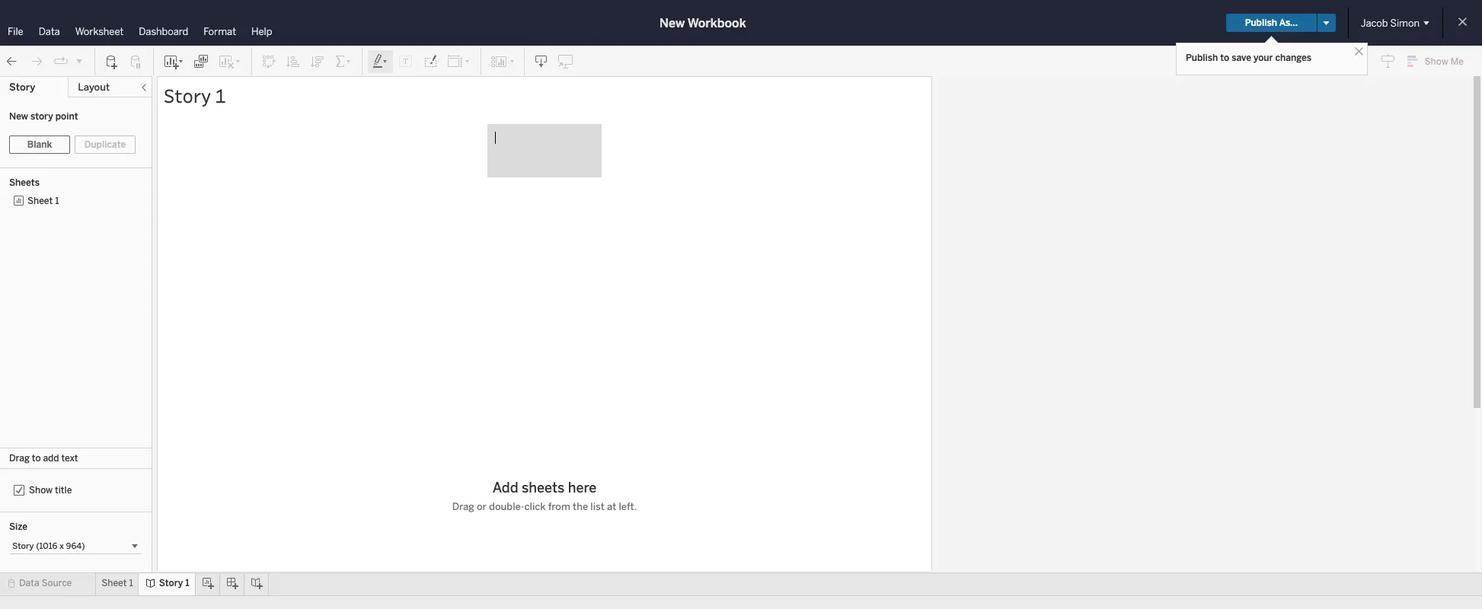Task type: locate. For each thing, give the bounding box(es) containing it.
highlight image
[[372, 54, 389, 69]]

data left source
[[19, 578, 39, 589]]

jacob simon
[[1361, 17, 1420, 29]]

drag left add
[[9, 453, 30, 464]]

drag inside add sheets here drag or double-click from the list at left.
[[452, 500, 474, 512]]

data for data
[[39, 26, 60, 37]]

story
[[9, 81, 35, 93], [164, 83, 211, 108], [12, 542, 34, 551], [159, 578, 183, 589]]

show for show title
[[29, 485, 53, 496]]

blank button
[[9, 136, 70, 154]]

the
[[573, 500, 588, 512]]

redo image
[[29, 54, 44, 69]]

collapse image
[[139, 83, 149, 92]]

publish
[[1245, 18, 1277, 28], [1186, 53, 1218, 63]]

0 vertical spatial publish
[[1245, 18, 1277, 28]]

point
[[55, 111, 78, 122]]

0 horizontal spatial sheet
[[27, 196, 53, 206]]

0 vertical spatial new
[[659, 16, 685, 30]]

show inside button
[[1425, 56, 1448, 67]]

left.
[[619, 500, 637, 512]]

0 vertical spatial drag
[[9, 453, 30, 464]]

new left story
[[9, 111, 28, 122]]

data up replay animation icon
[[39, 26, 60, 37]]

1 horizontal spatial show
[[1425, 56, 1448, 67]]

1
[[215, 83, 226, 108], [55, 196, 59, 206], [129, 578, 133, 589], [185, 578, 189, 589]]

duplicate image
[[193, 54, 209, 69]]

show
[[1425, 56, 1448, 67], [29, 485, 53, 496]]

to left "save"
[[1220, 53, 1229, 63]]

1 horizontal spatial to
[[1220, 53, 1229, 63]]

drag to add text
[[9, 453, 78, 464]]

save
[[1232, 53, 1251, 63]]

sheet 1 down sheets
[[27, 196, 59, 206]]

1 horizontal spatial sheet 1
[[101, 578, 133, 589]]

to
[[1220, 53, 1229, 63], [32, 453, 41, 464]]

1 vertical spatial drag
[[452, 500, 474, 512]]

story (1016 x 964)
[[12, 542, 85, 551]]

0 vertical spatial story 1
[[164, 83, 226, 108]]

workbook
[[687, 16, 746, 30]]

publish left the as...
[[1245, 18, 1277, 28]]

0 horizontal spatial publish
[[1186, 53, 1218, 63]]

download image
[[534, 54, 549, 69]]

0 vertical spatial sheet 1
[[27, 196, 59, 206]]

replay animation image
[[75, 56, 84, 65]]

data
[[39, 26, 60, 37], [19, 578, 39, 589]]

show left title
[[29, 485, 53, 496]]

size
[[9, 522, 27, 532]]

show me
[[1425, 56, 1464, 67]]

0 horizontal spatial to
[[32, 453, 41, 464]]

add
[[493, 479, 518, 496]]

0 horizontal spatial new
[[9, 111, 28, 122]]

1 vertical spatial show
[[29, 485, 53, 496]]

new left workbook
[[659, 16, 685, 30]]

publish inside button
[[1245, 18, 1277, 28]]

sort descending image
[[310, 54, 325, 69]]

to use edit in desktop, save the workbook outside of personal space image
[[558, 54, 574, 69]]

new
[[659, 16, 685, 30], [9, 111, 28, 122]]

sheet right source
[[101, 578, 127, 589]]

0 horizontal spatial drag
[[9, 453, 30, 464]]

story 1
[[164, 83, 226, 108], [159, 578, 189, 589]]

drag
[[9, 453, 30, 464], [452, 500, 474, 512]]

1 vertical spatial story 1
[[159, 578, 189, 589]]

0 vertical spatial data
[[39, 26, 60, 37]]

to left add
[[32, 453, 41, 464]]

sheet 1
[[27, 196, 59, 206], [101, 578, 133, 589]]

new workbook
[[659, 16, 746, 30]]

1 horizontal spatial publish
[[1245, 18, 1277, 28]]

story inside heading
[[164, 83, 211, 108]]

list
[[590, 500, 605, 512]]

1 vertical spatial publish
[[1186, 53, 1218, 63]]

replay animation image
[[53, 54, 69, 69]]

source
[[42, 578, 72, 589]]

sort ascending image
[[286, 54, 301, 69]]

sheet 1 right source
[[101, 578, 133, 589]]

964)
[[66, 542, 85, 551]]

blank
[[27, 139, 52, 150]]

sheet
[[27, 196, 53, 206], [101, 578, 127, 589]]

show left me
[[1425, 56, 1448, 67]]

1 vertical spatial data
[[19, 578, 39, 589]]

fit image
[[447, 54, 471, 69]]

pause auto updates image
[[129, 54, 144, 69]]

publish as... button
[[1226, 14, 1317, 32]]

data for data source
[[19, 578, 39, 589]]

click
[[524, 500, 546, 512]]

drag left or on the bottom
[[452, 500, 474, 512]]

1 horizontal spatial new
[[659, 16, 685, 30]]

1 inside heading
[[215, 83, 226, 108]]

publish left "save"
[[1186, 53, 1218, 63]]

1 vertical spatial sheet
[[101, 578, 127, 589]]

or
[[477, 500, 487, 512]]

data guide image
[[1381, 53, 1396, 69]]

show title
[[29, 485, 72, 496]]

swap rows and columns image
[[261, 54, 276, 69]]

0 horizontal spatial show
[[29, 485, 53, 496]]

new for new story point
[[9, 111, 28, 122]]

story 1 heading
[[164, 83, 925, 109]]

as...
[[1279, 18, 1298, 28]]

your
[[1254, 53, 1273, 63]]

undo image
[[5, 54, 20, 69]]

from
[[548, 500, 570, 512]]

0 vertical spatial show
[[1425, 56, 1448, 67]]

1 vertical spatial to
[[32, 453, 41, 464]]

1 horizontal spatial drag
[[452, 500, 474, 512]]

worksheet
[[75, 26, 124, 37]]

0 vertical spatial to
[[1220, 53, 1229, 63]]

sheet down sheets
[[27, 196, 53, 206]]

1 vertical spatial new
[[9, 111, 28, 122]]

clear sheet image
[[218, 54, 242, 69]]

(1016
[[36, 542, 57, 551]]



Task type: describe. For each thing, give the bounding box(es) containing it.
1 horizontal spatial sheet
[[101, 578, 127, 589]]

publish to save your changes
[[1186, 53, 1312, 63]]

add
[[43, 453, 59, 464]]

story
[[30, 111, 53, 122]]

title
[[55, 485, 72, 496]]

publish for publish to save your changes
[[1186, 53, 1218, 63]]

totals image
[[334, 54, 353, 69]]

x
[[59, 542, 64, 551]]

show for show me
[[1425, 56, 1448, 67]]

duplicate
[[84, 139, 126, 150]]

jacob
[[1361, 17, 1388, 29]]

format workbook image
[[423, 54, 438, 69]]

sheets
[[522, 479, 565, 496]]

1 vertical spatial sheet 1
[[101, 578, 133, 589]]

to for drag
[[32, 453, 41, 464]]

me
[[1451, 56, 1464, 67]]

show labels image
[[398, 54, 414, 69]]

simon
[[1390, 17, 1420, 29]]

to for publish
[[1220, 53, 1229, 63]]

story 1 inside heading
[[164, 83, 226, 108]]

help
[[251, 26, 272, 37]]

new data source image
[[104, 54, 120, 69]]

close image
[[1352, 44, 1366, 59]]

0 horizontal spatial sheet 1
[[27, 196, 59, 206]]

new for new workbook
[[659, 16, 685, 30]]

new worksheet image
[[163, 54, 184, 69]]

sheets
[[9, 177, 40, 188]]

here
[[568, 479, 597, 496]]

show me button
[[1400, 50, 1478, 73]]

show/hide cards image
[[490, 54, 515, 69]]

text
[[61, 453, 78, 464]]

publish as...
[[1245, 18, 1298, 28]]

file
[[8, 26, 23, 37]]

duplicate button
[[75, 136, 136, 154]]

layout
[[78, 81, 110, 93]]

double-
[[489, 500, 524, 512]]

add sheets here drag or double-click from the list at left.
[[452, 479, 637, 512]]

0 vertical spatial sheet
[[27, 196, 53, 206]]

data source
[[19, 578, 72, 589]]

changes
[[1275, 53, 1312, 63]]

dashboard
[[139, 26, 188, 37]]

format
[[204, 26, 236, 37]]

at
[[607, 500, 616, 512]]

new story point
[[9, 111, 78, 122]]

publish for publish as...
[[1245, 18, 1277, 28]]



Task type: vqa. For each thing, say whether or not it's contained in the screenshot.
the format workbook image at the left top of page
yes



